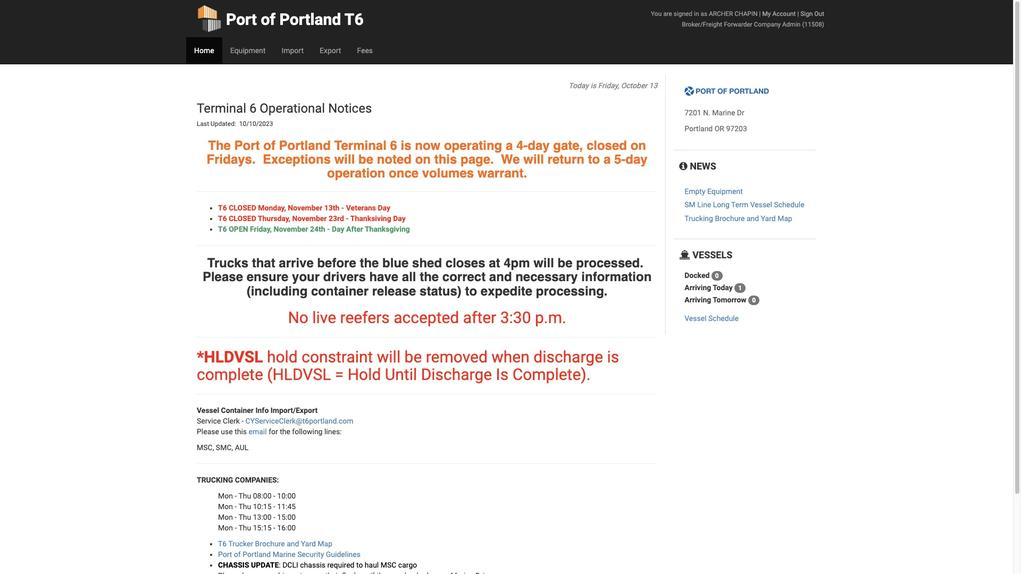 Task type: locate. For each thing, give the bounding box(es) containing it.
thursday,
[[258, 214, 291, 223]]

this inside the port of portland terminal 6 is now operating a 4-day gate, closed on fridays .  exceptions will be noted on this page.  we will return to a 5-day operation once volumes warrant.
[[435, 152, 457, 167]]

1 vertical spatial marine
[[273, 551, 296, 559]]

on right noted
[[415, 152, 431, 167]]

import/export
[[271, 407, 318, 415]]

vessel down docked 0 arriving today 1 arriving tomorrow 0
[[685, 315, 707, 323]]

monday,
[[258, 204, 286, 212]]

equipment right home popup button
[[230, 46, 266, 55]]

1 horizontal spatial map
[[778, 214, 793, 223]]

portland down terminal 6 operational notices last updated:  10/10/2023
[[279, 138, 331, 153]]

this right once
[[435, 152, 457, 167]]

lines:
[[325, 428, 342, 436]]

1 horizontal spatial schedule
[[775, 201, 805, 209]]

2 horizontal spatial be
[[558, 256, 573, 271]]

0 vertical spatial brochure
[[716, 214, 745, 223]]

notices
[[328, 101, 372, 116]]

(11508)
[[803, 21, 825, 28]]

1 vertical spatial brochure
[[255, 540, 285, 549]]

0 horizontal spatial on
[[415, 152, 431, 167]]

company
[[755, 21, 781, 28]]

0 vertical spatial friday,
[[598, 81, 620, 90]]

friday, left october
[[598, 81, 620, 90]]

thu left 13:00
[[239, 514, 251, 522]]

2 horizontal spatial to
[[588, 152, 601, 167]]

day down 23rd
[[332, 225, 345, 234]]

yard
[[761, 214, 776, 223], [301, 540, 316, 549]]

0 vertical spatial terminal
[[197, 101, 246, 116]]

archer
[[709, 10, 734, 18]]

before
[[317, 256, 356, 271]]

be inside trucks that arrive before the blue shed closes at 4pm will be processed. please ensure your drivers have all the correct and necessary information (including container release status) to expedite processing.
[[558, 256, 573, 271]]

cyserviceclerk@t6portland.com
[[246, 417, 354, 426]]

7201 n. marine dr
[[685, 109, 745, 117]]

7201
[[685, 109, 702, 117]]

- down trucking companies:
[[235, 492, 237, 501]]

2 vertical spatial day
[[332, 225, 345, 234]]

map up security
[[318, 540, 333, 549]]

- inside vessel container info import/export service clerk - cyserviceclerk@t6portland.com please use this email for the following lines:
[[242, 417, 244, 426]]

2 vertical spatial to
[[357, 561, 363, 570]]

- right 23rd
[[346, 214, 349, 223]]

the left 'blue'
[[360, 256, 379, 271]]

expedite
[[481, 284, 533, 299]]

signed
[[674, 10, 693, 18]]

terminal inside the port of portland terminal 6 is now operating a 4-day gate, closed on fridays .  exceptions will be noted on this page.  we will return to a 5-day operation once volumes warrant.
[[335, 138, 387, 153]]

t6 up fees popup button
[[345, 10, 364, 29]]

1 horizontal spatial friday,
[[598, 81, 620, 90]]

:
[[279, 561, 281, 570]]

be inside the port of portland terminal 6 is now operating a 4-day gate, closed on fridays .  exceptions will be noted on this page.  we will return to a 5-day operation once volumes warrant.
[[359, 152, 374, 167]]

once
[[389, 166, 419, 181]]

the inside vessel container info import/export service clerk - cyserviceclerk@t6portland.com please use this email for the following lines:
[[280, 428, 291, 436]]

yard inside empty equipment sm line long term vessel schedule trucking brochure and yard map
[[761, 214, 776, 223]]

fees button
[[349, 37, 381, 64]]

6 up once
[[390, 138, 398, 153]]

23rd
[[329, 214, 344, 223]]

is
[[591, 81, 597, 90], [401, 138, 412, 153], [608, 348, 620, 367]]

2 vertical spatial and
[[287, 540, 299, 549]]

trucking brochure and yard map link
[[685, 214, 793, 223]]

0 vertical spatial map
[[778, 214, 793, 223]]

6 up 10/10/2023
[[250, 101, 257, 116]]

1 horizontal spatial day
[[378, 204, 391, 212]]

vessel container info import/export service clerk - cyserviceclerk@t6portland.com please use this email for the following lines:
[[197, 407, 354, 436]]

is left october
[[591, 81, 597, 90]]

to inside the port of portland terminal 6 is now operating a 4-day gate, closed on fridays .  exceptions will be noted on this page.  we will return to a 5-day operation once volumes warrant.
[[588, 152, 601, 167]]

thu up "trucker"
[[239, 524, 251, 533]]

on right 5-
[[631, 138, 647, 153]]

vessel up the service
[[197, 407, 219, 415]]

1 vertical spatial and
[[490, 270, 512, 285]]

info
[[256, 407, 269, 415]]

0 horizontal spatial and
[[287, 540, 299, 549]]

portland
[[280, 10, 341, 29], [685, 125, 713, 133], [279, 138, 331, 153], [243, 551, 271, 559]]

13:00
[[253, 514, 272, 522]]

chassis
[[300, 561, 326, 570]]

0 vertical spatial vessel
[[751, 201, 773, 209]]

hold
[[348, 366, 381, 384]]

mon
[[218, 492, 233, 501], [218, 503, 233, 511], [218, 514, 233, 522], [218, 524, 233, 533]]

friday, down thursday,
[[250, 225, 272, 234]]

the
[[208, 138, 231, 153]]

0 horizontal spatial equipment
[[230, 46, 266, 55]]

13
[[650, 81, 658, 90]]

0 vertical spatial of
[[261, 10, 276, 29]]

and inside empty equipment sm line long term vessel schedule trucking brochure and yard map
[[747, 214, 760, 223]]

1 horizontal spatial |
[[798, 10, 800, 18]]

out
[[815, 10, 825, 18]]

2 closed from the top
[[229, 214, 256, 223]]

brochure down long
[[716, 214, 745, 223]]

1 horizontal spatial equipment
[[708, 187, 743, 196]]

return
[[548, 152, 585, 167]]

day
[[378, 204, 391, 212], [393, 214, 406, 223], [332, 225, 345, 234]]

update
[[251, 561, 279, 570]]

veterans
[[346, 204, 376, 212]]

0 horizontal spatial is
[[401, 138, 412, 153]]

the port of portland terminal 6 is now operating a 4-day gate, closed on fridays .  exceptions will be noted on this page.  we will return to a 5-day operation once volumes warrant.
[[207, 138, 648, 181]]

removed
[[426, 348, 488, 367]]

0 horizontal spatial this
[[235, 428, 247, 436]]

1 vertical spatial of
[[264, 138, 276, 153]]

will right exceptions
[[335, 152, 355, 167]]

0 horizontal spatial yard
[[301, 540, 316, 549]]

yard down sm line long term vessel schedule "link"
[[761, 214, 776, 223]]

1 vertical spatial friday,
[[250, 225, 272, 234]]

1 horizontal spatial and
[[490, 270, 512, 285]]

map
[[778, 214, 793, 223], [318, 540, 333, 549]]

arriving
[[685, 284, 712, 292], [685, 296, 712, 304]]

please down the service
[[197, 428, 219, 436]]

account
[[773, 10, 796, 18]]

10:15
[[253, 503, 272, 511]]

- left 11:45
[[274, 503, 276, 511]]

15:00
[[277, 514, 296, 522]]

of inside port of portland t6 link
[[261, 10, 276, 29]]

0 vertical spatial this
[[435, 152, 457, 167]]

portland up import
[[280, 10, 341, 29]]

and right correct
[[490, 270, 512, 285]]

vessel for vessel container info import/export service clerk - cyserviceclerk@t6portland.com please use this email for the following lines:
[[197, 407, 219, 415]]

| left the my in the top of the page
[[760, 10, 761, 18]]

1 horizontal spatial the
[[360, 256, 379, 271]]

day left "info circle" 'image'
[[626, 152, 648, 167]]

a left 4-
[[506, 138, 513, 153]]

please inside vessel container info import/export service clerk - cyserviceclerk@t6portland.com please use this email for the following lines:
[[197, 428, 219, 436]]

0 horizontal spatial be
[[359, 152, 374, 167]]

terminal up last
[[197, 101, 246, 116]]

last
[[197, 120, 209, 128]]

1 vertical spatial vessel
[[685, 315, 707, 323]]

- right 24th in the left top of the page
[[327, 225, 330, 234]]

port inside the port of portland terminal 6 is now operating a 4-day gate, closed on fridays .  exceptions will be noted on this page.  we will return to a 5-day operation once volumes warrant.
[[234, 138, 260, 153]]

0 vertical spatial 0
[[716, 273, 719, 280]]

trucking
[[685, 214, 714, 223]]

t6 left open on the left of page
[[218, 225, 227, 234]]

yard up security
[[301, 540, 316, 549]]

10/10/2023
[[239, 120, 273, 128]]

day up the thanksgiving in the left top of the page
[[393, 214, 406, 223]]

1 vertical spatial is
[[401, 138, 412, 153]]

0 vertical spatial schedule
[[775, 201, 805, 209]]

this inside vessel container info import/export service clerk - cyserviceclerk@t6portland.com please use this email for the following lines:
[[235, 428, 247, 436]]

0 horizontal spatial |
[[760, 10, 761, 18]]

3 mon from the top
[[218, 514, 233, 522]]

necessary
[[516, 270, 578, 285]]

2 vertical spatial port
[[218, 551, 232, 559]]

0 right tomorrow
[[753, 297, 756, 304]]

of down "trucker"
[[234, 551, 241, 559]]

hold constraint will be removed when discharge is complete (hldvsl = hold until discharge is complete).
[[197, 348, 620, 384]]

0 vertical spatial closed
[[229, 204, 256, 212]]

brochure down 15:15
[[255, 540, 285, 549]]

2 horizontal spatial and
[[747, 214, 760, 223]]

the right all
[[420, 270, 439, 285]]

0 vertical spatial yard
[[761, 214, 776, 223]]

brochure inside t6 trucker brochure and yard map port of portland marine security guidelines chassis update : dcli chassis required to haul msc cargo
[[255, 540, 285, 549]]

0 horizontal spatial 0
[[716, 273, 719, 280]]

1 horizontal spatial yard
[[761, 214, 776, 223]]

now
[[415, 138, 441, 153]]

portland up update
[[243, 551, 271, 559]]

1 vertical spatial yard
[[301, 540, 316, 549]]

t6 left "trucker"
[[218, 540, 227, 549]]

sign out link
[[801, 10, 825, 18]]

0 vertical spatial and
[[747, 214, 760, 223]]

0 vertical spatial equipment
[[230, 46, 266, 55]]

0 vertical spatial is
[[591, 81, 597, 90]]

t6 up trucks
[[218, 214, 227, 223]]

0 vertical spatial arriving
[[685, 284, 712, 292]]

1 horizontal spatial 6
[[390, 138, 398, 153]]

volumes
[[422, 166, 474, 181]]

will inside hold constraint will be removed when discharge is complete (hldvsl = hold until discharge is complete).
[[377, 348, 401, 367]]

equipment inside empty equipment sm line long term vessel schedule trucking brochure and yard map
[[708, 187, 743, 196]]

be inside hold constraint will be removed when discharge is complete (hldvsl = hold until discharge is complete).
[[405, 348, 422, 367]]

to left haul
[[357, 561, 363, 570]]

4 mon from the top
[[218, 524, 233, 533]]

2 vertical spatial be
[[405, 348, 422, 367]]

the right for
[[280, 428, 291, 436]]

after
[[463, 309, 497, 327]]

16:00
[[277, 524, 296, 533]]

friday, inside t6 closed monday, november 13th - veterans day t6 closed thursday, november 23rd - thanksiving day t6 open friday, november 24th - day after thanksgiving
[[250, 225, 272, 234]]

1 horizontal spatial terminal
[[335, 138, 387, 153]]

msc
[[381, 561, 397, 570]]

1 vertical spatial this
[[235, 428, 247, 436]]

- right clerk
[[242, 417, 244, 426]]

portland down 7201
[[685, 125, 713, 133]]

t6 trucker brochure and yard map port of portland marine security guidelines chassis update : dcli chassis required to haul msc cargo
[[218, 540, 417, 570]]

port up equipment popup button
[[226, 10, 257, 29]]

security
[[298, 551, 324, 559]]

port
[[226, 10, 257, 29], [234, 138, 260, 153], [218, 551, 232, 559]]

is
[[496, 366, 509, 384]]

0 horizontal spatial the
[[280, 428, 291, 436]]

4 thu from the top
[[239, 524, 251, 533]]

0 horizontal spatial friday,
[[250, 225, 272, 234]]

0 vertical spatial port
[[226, 10, 257, 29]]

cargo
[[399, 561, 417, 570]]

1 vertical spatial to
[[465, 284, 477, 299]]

is right discharge
[[608, 348, 620, 367]]

service
[[197, 417, 221, 426]]

map inside t6 trucker brochure and yard map port of portland marine security guidelines chassis update : dcli chassis required to haul msc cargo
[[318, 540, 333, 549]]

2 mon from the top
[[218, 503, 233, 511]]

and up port of portland marine security guidelines link
[[287, 540, 299, 549]]

thu down trucking companies:
[[239, 492, 251, 501]]

dcli
[[283, 561, 298, 570]]

- right 13th
[[342, 204, 345, 212]]

be up processing.
[[558, 256, 573, 271]]

0 vertical spatial 6
[[250, 101, 257, 116]]

schedule right term at top
[[775, 201, 805, 209]]

(hldvsl
[[267, 366, 331, 384]]

0 horizontal spatial 6
[[250, 101, 257, 116]]

0 vertical spatial marine
[[713, 109, 736, 117]]

vessel right term at top
[[751, 201, 773, 209]]

0 horizontal spatial to
[[357, 561, 363, 570]]

1 vertical spatial arriving
[[685, 296, 712, 304]]

2 arriving from the top
[[685, 296, 712, 304]]

have
[[370, 270, 399, 285]]

terminal up operation
[[335, 138, 387, 153]]

1 horizontal spatial vessel
[[685, 315, 707, 323]]

release
[[372, 284, 416, 299]]

today inside docked 0 arriving today 1 arriving tomorrow 0
[[713, 284, 733, 292]]

1 horizontal spatial brochure
[[716, 214, 745, 223]]

shed
[[413, 256, 442, 271]]

to left 5-
[[588, 152, 601, 167]]

will right "4pm"
[[534, 256, 555, 271]]

port up chassis
[[218, 551, 232, 559]]

vessel inside empty equipment sm line long term vessel schedule trucking brochure and yard map
[[751, 201, 773, 209]]

export button
[[312, 37, 349, 64]]

equipment up long
[[708, 187, 743, 196]]

map down sm line long term vessel schedule "link"
[[778, 214, 793, 223]]

port inside t6 trucker brochure and yard map port of portland marine security guidelines chassis update : dcli chassis required to haul msc cargo
[[218, 551, 232, 559]]

1 thu from the top
[[239, 492, 251, 501]]

1 vertical spatial port
[[234, 138, 260, 153]]

1 horizontal spatial today
[[713, 284, 733, 292]]

0 horizontal spatial brochure
[[255, 540, 285, 549]]

0 horizontal spatial vessel
[[197, 407, 219, 415]]

0 vertical spatial to
[[588, 152, 601, 167]]

reefers
[[340, 309, 390, 327]]

terminal inside terminal 6 operational notices last updated:  10/10/2023
[[197, 101, 246, 116]]

1 horizontal spatial be
[[405, 348, 422, 367]]

marine
[[713, 109, 736, 117], [273, 551, 296, 559]]

0 horizontal spatial marine
[[273, 551, 296, 559]]

0 vertical spatial please
[[203, 270, 243, 285]]

will
[[335, 152, 355, 167], [524, 152, 544, 167], [534, 256, 555, 271], [377, 348, 401, 367]]

companies:
[[235, 476, 279, 485]]

port down 10/10/2023
[[234, 138, 260, 153]]

closed
[[229, 204, 256, 212], [229, 214, 256, 223]]

arriving down docked
[[685, 284, 712, 292]]

map inside empty equipment sm line long term vessel schedule trucking brochure and yard map
[[778, 214, 793, 223]]

will inside trucks that arrive before the blue shed closes at 4pm will be processed. please ensure your drivers have all the correct and necessary information (including container release status) to expedite processing.
[[534, 256, 555, 271]]

to up after
[[465, 284, 477, 299]]

to inside t6 trucker brochure and yard map port of portland marine security guidelines chassis update : dcli chassis required to haul msc cargo
[[357, 561, 363, 570]]

day up thanksiving
[[378, 204, 391, 212]]

vessel inside vessel container info import/export service clerk - cyserviceclerk@t6portland.com please use this email for the following lines:
[[197, 407, 219, 415]]

1 vertical spatial equipment
[[708, 187, 743, 196]]

1 vertical spatial terminal
[[335, 138, 387, 153]]

0 right docked
[[716, 273, 719, 280]]

of down 10/10/2023
[[264, 138, 276, 153]]

of up equipment popup button
[[261, 10, 276, 29]]

0 horizontal spatial today
[[569, 81, 589, 90]]

0 horizontal spatial map
[[318, 540, 333, 549]]

2 horizontal spatial vessel
[[751, 201, 773, 209]]

3 thu from the top
[[239, 514, 251, 522]]

11:45
[[277, 503, 296, 511]]

- left 10:15 on the left bottom of the page
[[235, 503, 237, 511]]

2 vertical spatial november
[[274, 225, 308, 234]]

2 horizontal spatial day
[[393, 214, 406, 223]]

mon - thu 08:00 - 10:00 mon - thu 10:15 - 11:45 mon - thu 13:00 - 15:00 mon - thu 15:15 - 16:00
[[218, 492, 296, 533]]

1 vertical spatial map
[[318, 540, 333, 549]]

1 horizontal spatial 0
[[753, 297, 756, 304]]

your
[[292, 270, 320, 285]]

noted
[[377, 152, 412, 167]]

thu left 10:15 on the left bottom of the page
[[239, 503, 251, 511]]

- left 16:00
[[274, 524, 276, 533]]

be left noted
[[359, 152, 374, 167]]

operating
[[444, 138, 503, 153]]

1 horizontal spatial is
[[591, 81, 597, 90]]

t6 inside t6 trucker brochure and yard map port of portland marine security guidelines chassis update : dcli chassis required to haul msc cargo
[[218, 540, 227, 549]]

this right use
[[235, 428, 247, 436]]

is inside the port of portland terminal 6 is now operating a 4-day gate, closed on fridays .  exceptions will be noted on this page.  we will return to a 5-day operation once volumes warrant.
[[401, 138, 412, 153]]

please inside trucks that arrive before the blue shed closes at 4pm will be processed. please ensure your drivers have all the correct and necessary information (including container release status) to expedite processing.
[[203, 270, 243, 285]]

1 horizontal spatial day
[[626, 152, 648, 167]]

vessel
[[751, 201, 773, 209], [685, 315, 707, 323], [197, 407, 219, 415]]

trucks that arrive before the blue shed closes at 4pm will be processed. please ensure your drivers have all the correct and necessary information (including container release status) to expedite processing.
[[203, 256, 652, 299]]

2 horizontal spatial is
[[608, 348, 620, 367]]

be down accepted
[[405, 348, 422, 367]]

marine up or at right top
[[713, 109, 736, 117]]

0 horizontal spatial terminal
[[197, 101, 246, 116]]

1 horizontal spatial this
[[435, 152, 457, 167]]

hold
[[267, 348, 298, 367]]

sm
[[685, 201, 696, 209]]

equipment inside popup button
[[230, 46, 266, 55]]

you
[[651, 10, 662, 18]]

arriving up vessel schedule
[[685, 296, 712, 304]]

use
[[221, 428, 233, 436]]

1 horizontal spatial to
[[465, 284, 477, 299]]

is left now
[[401, 138, 412, 153]]

and down sm line long term vessel schedule "link"
[[747, 214, 760, 223]]

2 vertical spatial vessel
[[197, 407, 219, 415]]

a left 5-
[[604, 152, 611, 167]]

1 vertical spatial 6
[[390, 138, 398, 153]]

please left that
[[203, 270, 243, 285]]

| left sign
[[798, 10, 800, 18]]

marine up ':'
[[273, 551, 296, 559]]

6
[[250, 101, 257, 116], [390, 138, 398, 153]]

schedule down tomorrow
[[709, 315, 739, 323]]

1 vertical spatial please
[[197, 428, 219, 436]]

day left the 'gate,'
[[528, 138, 550, 153]]

ensure
[[247, 270, 289, 285]]

will down reefers
[[377, 348, 401, 367]]



Task type: vqa. For each thing, say whether or not it's contained in the screenshot.
the right 0
yes



Task type: describe. For each thing, give the bounding box(es) containing it.
4-
[[517, 138, 528, 153]]

0 horizontal spatial day
[[528, 138, 550, 153]]

haul
[[365, 561, 379, 570]]

cyserviceclerk@t6portland.com link
[[246, 417, 354, 426]]

1 | from the left
[[760, 10, 761, 18]]

equipment button
[[222, 37, 274, 64]]

15:15
[[253, 524, 272, 533]]

complete).
[[513, 366, 591, 384]]

1 vertical spatial schedule
[[709, 315, 739, 323]]

following
[[292, 428, 323, 436]]

1 arriving from the top
[[685, 284, 712, 292]]

empty equipment sm line long term vessel schedule trucking brochure and yard map
[[685, 187, 805, 223]]

information
[[582, 270, 652, 285]]

operational
[[260, 101, 325, 116]]

chapin
[[735, 10, 758, 18]]

13th
[[325, 204, 340, 212]]

when
[[492, 348, 530, 367]]

0 vertical spatial today
[[569, 81, 589, 90]]

trucking companies:
[[197, 476, 279, 485]]

arrive
[[279, 256, 314, 271]]

1 vertical spatial november
[[292, 214, 327, 223]]

at
[[489, 256, 501, 271]]

import button
[[274, 37, 312, 64]]

that
[[252, 256, 276, 271]]

vessels
[[691, 250, 733, 261]]

until
[[385, 366, 417, 384]]

p.m.
[[535, 309, 567, 327]]

sm line long term vessel schedule link
[[685, 201, 805, 209]]

4pm
[[504, 256, 530, 271]]

of inside the port of portland terminal 6 is now operating a 4-day gate, closed on fridays .  exceptions will be noted on this page.  we will return to a 5-day operation once volumes warrant.
[[264, 138, 276, 153]]

1 vertical spatial 0
[[753, 297, 756, 304]]

0 vertical spatial day
[[378, 204, 391, 212]]

blue
[[383, 256, 409, 271]]

vessel schedule link
[[685, 315, 739, 323]]

import
[[282, 46, 304, 55]]

chassis
[[218, 561, 249, 570]]

24th
[[310, 225, 325, 234]]

line
[[698, 201, 712, 209]]

t6 down fridays
[[218, 204, 227, 212]]

after
[[346, 225, 363, 234]]

yard inside t6 trucker brochure and yard map port of portland marine security guidelines chassis update : dcli chassis required to haul msc cargo
[[301, 540, 316, 549]]

is inside hold constraint will be removed when discharge is complete (hldvsl = hold until discharge is complete).
[[608, 348, 620, 367]]

- left 15:00
[[274, 514, 276, 522]]

warrant.
[[478, 166, 528, 181]]

port of portland t6 link
[[197, 0, 364, 37]]

terminal 6 operational notices last updated:  10/10/2023
[[197, 101, 375, 128]]

msc, smc, aul
[[197, 444, 249, 452]]

aul
[[235, 444, 249, 452]]

news
[[688, 161, 717, 172]]

operation
[[327, 166, 386, 181]]

for
[[269, 428, 278, 436]]

0 vertical spatial november
[[288, 204, 323, 212]]

trucking
[[197, 476, 233, 485]]

my
[[763, 10, 771, 18]]

gate,
[[554, 138, 583, 153]]

marine inside t6 trucker brochure and yard map port of portland marine security guidelines chassis update : dcli chassis required to haul msc cargo
[[273, 551, 296, 559]]

accepted
[[394, 309, 459, 327]]

complete
[[197, 366, 263, 384]]

t6 closed monday, november 13th - veterans day t6 closed thursday, november 23rd - thanksiving day t6 open friday, november 24th - day after thanksgiving
[[218, 204, 410, 234]]

t6 trucker brochure and yard map link
[[218, 540, 333, 549]]

1 mon from the top
[[218, 492, 233, 501]]

- left 10:00
[[274, 492, 276, 501]]

october
[[621, 81, 648, 90]]

*hldvsl
[[197, 348, 263, 367]]

portland inside t6 trucker brochure and yard map port of portland marine security guidelines chassis update : dcli chassis required to haul msc cargo
[[243, 551, 271, 559]]

and inside trucks that arrive before the blue shed closes at 4pm will be processed. please ensure your drivers have all the correct and necessary information (including container release status) to expedite processing.
[[490, 270, 512, 285]]

and inside t6 trucker brochure and yard map port of portland marine security guidelines chassis update : dcli chassis required to haul msc cargo
[[287, 540, 299, 549]]

admin
[[783, 21, 801, 28]]

trucker
[[229, 540, 253, 549]]

container
[[311, 284, 369, 299]]

- up "trucker"
[[235, 524, 237, 533]]

email link
[[249, 428, 267, 436]]

1 horizontal spatial on
[[631, 138, 647, 153]]

processed.
[[577, 256, 644, 271]]

port of portland t6
[[226, 10, 364, 29]]

today is friday, october 13
[[569, 81, 658, 90]]

ship image
[[680, 251, 691, 260]]

1 horizontal spatial marine
[[713, 109, 736, 117]]

broker/freight
[[682, 21, 723, 28]]

will right we
[[524, 152, 544, 167]]

0 horizontal spatial a
[[506, 138, 513, 153]]

guidelines
[[326, 551, 361, 559]]

or
[[715, 125, 725, 133]]

msc,
[[197, 444, 214, 452]]

portland or 97203
[[685, 125, 748, 133]]

of inside t6 trucker brochure and yard map port of portland marine security guidelines chassis update : dcli chassis required to haul msc cargo
[[234, 551, 241, 559]]

n.
[[704, 109, 711, 117]]

dr
[[738, 109, 745, 117]]

to inside trucks that arrive before the blue shed closes at 4pm will be processed. please ensure your drivers have all the correct and necessary information (including container release status) to expedite processing.
[[465, 284, 477, 299]]

drivers
[[323, 270, 366, 285]]

6 inside the port of portland terminal 6 is now operating a 4-day gate, closed on fridays .  exceptions will be noted on this page.  we will return to a 5-day operation once volumes warrant.
[[390, 138, 398, 153]]

2 horizontal spatial the
[[420, 270, 439, 285]]

(including
[[247, 284, 308, 299]]

brochure inside empty equipment sm line long term vessel schedule trucking brochure and yard map
[[716, 214, 745, 223]]

port of portland t6 image
[[685, 86, 770, 97]]

exceptions
[[263, 152, 331, 167]]

docked
[[685, 271, 710, 280]]

vessel schedule
[[685, 315, 739, 323]]

fees
[[357, 46, 373, 55]]

6 inside terminal 6 operational notices last updated:  10/10/2023
[[250, 101, 257, 116]]

export
[[320, 46, 341, 55]]

schedule inside empty equipment sm line long term vessel schedule trucking brochure and yard map
[[775, 201, 805, 209]]

0 horizontal spatial day
[[332, 225, 345, 234]]

you are signed in as archer chapin | my account | sign out broker/freight forwarder company admin (11508)
[[651, 10, 825, 28]]

closed
[[587, 138, 627, 153]]

as
[[701, 10, 708, 18]]

docked 0 arriving today 1 arriving tomorrow 0
[[685, 271, 756, 304]]

2 | from the left
[[798, 10, 800, 18]]

2 thu from the top
[[239, 503, 251, 511]]

thanksiving
[[351, 214, 392, 223]]

1 vertical spatial day
[[393, 214, 406, 223]]

trucks
[[207, 256, 249, 271]]

1 horizontal spatial a
[[604, 152, 611, 167]]

forwarder
[[724, 21, 753, 28]]

- left 13:00
[[235, 514, 237, 522]]

we
[[501, 152, 520, 167]]

1 closed from the top
[[229, 204, 256, 212]]

info circle image
[[680, 162, 688, 172]]

vessel for vessel schedule
[[685, 315, 707, 323]]

portland inside the port of portland terminal 6 is now operating a 4-day gate, closed on fridays .  exceptions will be noted on this page.  we will return to a 5-day operation once volumes warrant.
[[279, 138, 331, 153]]

port of portland marine security guidelines link
[[218, 551, 361, 559]]



